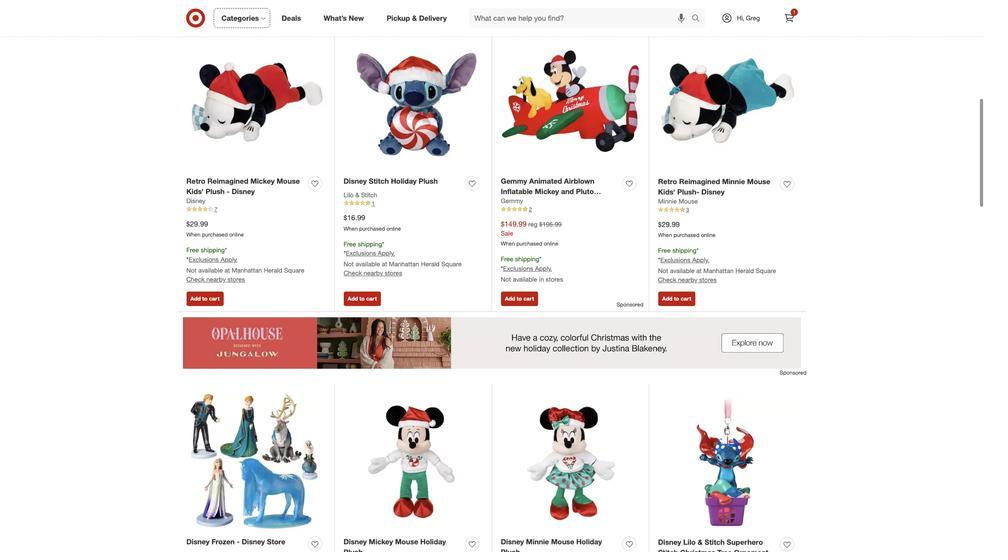 Task type: describe. For each thing, give the bounding box(es) containing it.
retro reimagined minnie mouse kids' plush- disney
[[658, 177, 770, 196]]

$29.99 when purchased online for plush
[[186, 219, 244, 238]]

what's new
[[324, 13, 364, 22]]

free for retro reimagined mickey mouse kids' plush - disney
[[186, 246, 199, 254]]

new
[[349, 13, 364, 22]]

4.5
[[559, 208, 569, 217]]

gemmy animated airblown inflatable mickey and pluto clubhouse airplane scene w/leds disney , 4.5 ft tall
[[501, 177, 595, 217]]

free shipping * * exclusions apply. not available at manhattan herald square check nearby stores for minnie
[[658, 247, 776, 284]]

animated
[[529, 177, 562, 186]]

retro reimagined minnie mouse kids' plush- disney link
[[658, 177, 777, 197]]

tree
[[718, 548, 732, 553]]

airblown
[[564, 177, 595, 186]]

exclusions for retro reimagined minnie mouse kids' plush- disney
[[660, 256, 691, 264]]

stitch up tree
[[705, 538, 725, 547]]

gemmy link
[[501, 197, 523, 206]]

$29.99 for plush
[[186, 219, 208, 228]]

reg
[[528, 220, 538, 228]]

disney mickey mouse holiday plush
[[344, 538, 446, 553]]

online for mickey
[[229, 232, 244, 238]]

square for retro reimagined minnie mouse kids' plush- disney
[[756, 267, 776, 275]]

when for retro reimagined mickey mouse kids' plush - disney
[[186, 232, 200, 238]]

disney lilo & stitch superhero stitch christmas tree ornament 
[[658, 538, 773, 553]]

lilo inside the 'disney lilo & stitch superhero stitch christmas tree ornament'
[[683, 538, 696, 547]]

herald for retro reimagined mickey mouse kids' plush - disney
[[264, 267, 282, 274]]

hi, greg
[[737, 14, 760, 22]]

at for minnie
[[696, 267, 702, 275]]

,
[[555, 208, 557, 217]]

available inside free shipping * * exclusions apply. not available in stores
[[513, 276, 537, 283]]

1 horizontal spatial 1 link
[[779, 8, 799, 28]]

at for holiday
[[382, 260, 387, 268]]

at for mickey
[[225, 267, 230, 274]]

apply. for minnie
[[692, 256, 709, 264]]

manhattan for mickey
[[232, 267, 262, 274]]

pickup & delivery
[[387, 13, 447, 22]]

disney link
[[186, 197, 206, 206]]

free shipping * * exclusions apply. not available at manhattan herald square check nearby stores for holiday
[[344, 240, 462, 277]]

delivery
[[419, 13, 447, 22]]

plush inside disney mickey mouse holiday plush
[[344, 548, 363, 553]]

search
[[688, 14, 709, 23]]

online for minnie
[[701, 232, 716, 239]]

7
[[214, 206, 217, 213]]

disney minnie mouse holiday plush link
[[501, 537, 619, 553]]

retro reimagined mickey mouse kids' plush - disney link
[[186, 176, 304, 197]]

check nearby stores button for disney stitch holiday plush
[[344, 269, 402, 278]]

disney inside retro reimagined mickey mouse kids' plush - disney
[[232, 187, 255, 196]]

holiday for disney minnie mouse holiday plush
[[576, 538, 602, 547]]

mouse inside disney minnie mouse holiday plush
[[551, 538, 574, 547]]

$16.99 when purchased online
[[344, 213, 401, 232]]

holiday for disney mickey mouse holiday plush
[[420, 538, 446, 547]]

search button
[[688, 8, 709, 30]]

- inside retro reimagined mickey mouse kids' plush - disney
[[227, 187, 230, 196]]

greg
[[746, 14, 760, 22]]

check for disney stitch holiday plush
[[344, 270, 362, 277]]

& inside the 'disney lilo & stitch superhero stitch christmas tree ornament'
[[698, 538, 703, 547]]

purchased for retro reimagined mickey mouse kids' plush - disney
[[202, 232, 228, 238]]

$195.99
[[539, 220, 562, 228]]

sale
[[501, 230, 513, 237]]

$29.99 when purchased online for plush-
[[658, 220, 716, 239]]

kids' for retro reimagined minnie mouse kids' plush- disney
[[658, 187, 675, 196]]

retro reimagined mickey mouse kids' plush - disney
[[186, 177, 300, 196]]

free for retro reimagined minnie mouse kids' plush- disney
[[658, 247, 671, 255]]

disney inside disney minnie mouse holiday plush
[[501, 538, 524, 547]]

1 horizontal spatial minnie
[[658, 198, 677, 205]]

ornament
[[734, 548, 769, 553]]

plush inside disney stitch holiday plush link
[[419, 177, 438, 186]]

exclusions apply. link for retro reimagined minnie mouse kids' plush- disney
[[660, 256, 709, 264]]

purchased for retro reimagined minnie mouse kids' plush- disney
[[674, 232, 700, 239]]

minnie mouse
[[658, 198, 698, 205]]

when inside $149.99 reg $195.99 sale when purchased online
[[501, 241, 515, 247]]

exclusions for retro reimagined mickey mouse kids' plush - disney
[[189, 256, 219, 264]]

airplane
[[540, 197, 568, 206]]

check nearby stores button for retro reimagined mickey mouse kids' plush - disney
[[186, 275, 245, 284]]

hi,
[[737, 14, 744, 22]]

0 vertical spatial 1
[[793, 9, 796, 15]]

shipping for retro reimagined mickey mouse kids' plush - disney
[[201, 246, 225, 254]]

inflatable
[[501, 187, 533, 196]]

shipping for disney stitch holiday plush
[[358, 240, 382, 248]]

store
[[267, 538, 285, 547]]

not for retro reimagined minnie mouse kids' plush- disney
[[658, 267, 668, 275]]

2 link
[[501, 206, 640, 214]]

christmas
[[680, 548, 716, 553]]

stitch inside lilo & stitch link
[[361, 191, 377, 199]]

superhero
[[727, 538, 763, 547]]

check for retro reimagined minnie mouse kids' plush- disney
[[658, 276, 676, 284]]

in
[[539, 276, 544, 283]]

free shipping * * exclusions apply. not available in stores
[[501, 255, 563, 283]]

mickey inside gemmy animated airblown inflatable mickey and pluto clubhouse airplane scene w/leds disney , 4.5 ft tall
[[535, 187, 559, 196]]

when for disney stitch holiday plush
[[344, 225, 358, 232]]

lilo & stitch link
[[344, 191, 377, 200]]

$149.99
[[501, 219, 527, 228]]

1 vertical spatial -
[[237, 538, 240, 547]]

gemmy for gemmy animated airblown inflatable mickey and pluto clubhouse airplane scene w/leds disney , 4.5 ft tall
[[501, 177, 527, 186]]

plush inside disney minnie mouse holiday plush
[[501, 548, 520, 553]]

pickup
[[387, 13, 410, 22]]

available for disney stitch holiday plush
[[356, 260, 380, 268]]

tall
[[578, 208, 589, 217]]

stitch left christmas
[[658, 548, 678, 553]]

scene
[[570, 197, 592, 206]]

apply. inside free shipping * * exclusions apply. not available in stores
[[535, 265, 552, 273]]

clubhouse
[[501, 197, 538, 206]]



Task type: vqa. For each thing, say whether or not it's contained in the screenshot.
cart
yes



Task type: locate. For each thing, give the bounding box(es) containing it.
shipping for retro reimagined minnie mouse kids' plush- disney
[[672, 247, 697, 255]]

reimagined for -
[[207, 177, 248, 186]]

2
[[529, 206, 532, 213]]

exclusions
[[346, 250, 376, 257], [189, 256, 219, 264], [660, 256, 691, 264], [503, 265, 533, 273]]

1 vertical spatial minnie
[[658, 198, 677, 205]]

0 vertical spatial mickey
[[250, 177, 275, 186]]

stitch down disney stitch holiday plush link
[[361, 191, 377, 199]]

categories link
[[214, 8, 270, 28]]

2 horizontal spatial holiday
[[576, 538, 602, 547]]

disney mickey mouse holiday plush image
[[344, 393, 483, 532], [344, 393, 483, 532]]

disney inside gemmy animated airblown inflatable mickey and pluto clubhouse airplane scene w/leds disney , 4.5 ft tall
[[530, 208, 553, 217]]

disney inside disney stitch holiday plush link
[[344, 177, 367, 186]]

not
[[344, 260, 354, 268], [186, 267, 197, 274], [658, 267, 668, 275], [501, 276, 511, 283]]

disney frozen - disney store image
[[186, 393, 326, 532], [186, 393, 326, 532]]

pickup & delivery link
[[379, 8, 458, 28]]

herald for retro reimagined minnie mouse kids' plush- disney
[[736, 267, 754, 275]]

$29.99 when purchased online down 3
[[658, 220, 716, 239]]

deals link
[[274, 8, 312, 28]]

when down minnie mouse link
[[658, 232, 672, 239]]

shipping
[[358, 240, 382, 248], [201, 246, 225, 254], [672, 247, 697, 255], [515, 255, 539, 263]]

1 horizontal spatial manhattan
[[389, 260, 419, 268]]

nearby for retro reimagined minnie mouse kids' plush- disney
[[678, 276, 698, 284]]

2 horizontal spatial &
[[698, 538, 703, 547]]

at
[[382, 260, 387, 268], [225, 267, 230, 274], [696, 267, 702, 275]]

disney stitch holiday plush
[[344, 177, 438, 186]]

2 horizontal spatial minnie
[[722, 177, 745, 186]]

disney inside retro reimagined minnie mouse kids' plush- disney
[[701, 187, 725, 196]]

1 horizontal spatial mickey
[[369, 538, 393, 547]]

What can we help you find? suggestions appear below search field
[[469, 8, 694, 28]]

0 horizontal spatial at
[[225, 267, 230, 274]]

0 horizontal spatial free shipping * * exclusions apply. not available at manhattan herald square check nearby stores
[[186, 246, 304, 283]]

herald
[[421, 260, 440, 268], [264, 267, 282, 274], [736, 267, 754, 275]]

1 horizontal spatial square
[[441, 260, 462, 268]]

disney frozen - disney store
[[186, 538, 285, 547]]

not for retro reimagined mickey mouse kids' plush - disney
[[186, 267, 197, 274]]

herald for disney stitch holiday plush
[[421, 260, 440, 268]]

retro up the minnie mouse
[[658, 177, 677, 186]]

apply. for mickey
[[221, 256, 238, 264]]

& inside pickup & delivery link
[[412, 13, 417, 22]]

disney stitch holiday plush image
[[344, 32, 483, 171], [344, 32, 483, 171]]

free shipping * * exclusions apply. not available at manhattan herald square check nearby stores for mickey
[[186, 246, 304, 283]]

to
[[202, 6, 207, 13], [517, 6, 522, 13], [674, 6, 679, 13], [202, 295, 207, 302], [360, 295, 365, 302], [517, 295, 522, 302], [674, 295, 679, 302]]

0 vertical spatial gemmy
[[501, 177, 527, 186]]

available
[[356, 260, 380, 268], [198, 267, 223, 274], [670, 267, 695, 275], [513, 276, 537, 283]]

purchased down $16.99
[[359, 225, 385, 232]]

1 link right greg
[[779, 8, 799, 28]]

0 horizontal spatial nearby
[[206, 276, 226, 283]]

2 horizontal spatial nearby
[[678, 276, 698, 284]]

gemmy animated airblown inflatable mickey and pluto clubhouse airplane scene w/leds disney , 4.5 ft tall image
[[501, 32, 640, 171], [501, 32, 640, 171]]

exclusions inside free shipping * * exclusions apply. not available in stores
[[503, 265, 533, 273]]

nearby for disney stitch holiday plush
[[364, 270, 383, 277]]

retro inside retro reimagined mickey mouse kids' plush - disney
[[186, 177, 205, 186]]

advertisement region
[[178, 317, 807, 369]]

plush
[[419, 177, 438, 186], [206, 187, 225, 196], [344, 548, 363, 553], [501, 548, 520, 553]]

purchased for disney stitch holiday plush
[[359, 225, 385, 232]]

0 horizontal spatial reimagined
[[207, 177, 248, 186]]

mickey inside disney mickey mouse holiday plush
[[369, 538, 393, 547]]

retro up disney link
[[186, 177, 205, 186]]

1 gemmy from the top
[[501, 177, 527, 186]]

square
[[441, 260, 462, 268], [284, 267, 304, 274], [756, 267, 776, 275]]

not inside free shipping * * exclusions apply. not available in stores
[[501, 276, 511, 283]]

- right frozen
[[237, 538, 240, 547]]

gemmy animated airblown inflatable mickey and pluto clubhouse airplane scene w/leds disney , 4.5 ft tall link
[[501, 176, 619, 217]]

mouse inside disney mickey mouse holiday plush
[[395, 538, 418, 547]]

disney lilo & stitch superhero stitch christmas tree ornament link
[[658, 538, 777, 553]]

-
[[227, 187, 230, 196], [237, 538, 240, 547]]

& right pickup
[[412, 13, 417, 22]]

$29.99 for plush-
[[658, 220, 680, 229]]

1 link
[[779, 8, 799, 28], [344, 200, 483, 208]]

& up christmas
[[698, 538, 703, 547]]

*
[[382, 240, 384, 248], [225, 246, 227, 254], [697, 247, 699, 255], [344, 250, 346, 257], [539, 255, 542, 263], [186, 256, 189, 264], [658, 256, 660, 264], [501, 265, 503, 273]]

free
[[344, 240, 356, 248], [186, 246, 199, 254], [658, 247, 671, 255], [501, 255, 513, 263]]

1 right greg
[[793, 9, 796, 15]]

when down disney link
[[186, 232, 200, 238]]

&
[[412, 13, 417, 22], [355, 191, 359, 199], [698, 538, 703, 547]]

1 vertical spatial &
[[355, 191, 359, 199]]

2 vertical spatial minnie
[[526, 538, 549, 547]]

2 horizontal spatial herald
[[736, 267, 754, 275]]

check nearby stores button
[[344, 269, 402, 278], [186, 275, 245, 284], [658, 276, 717, 285]]

available for retro reimagined mickey mouse kids' plush - disney
[[198, 267, 223, 274]]

holiday inside disney mickey mouse holiday plush
[[420, 538, 446, 547]]

reimagined up plush-
[[679, 177, 720, 186]]

disney mickey mouse holiday plush link
[[344, 537, 462, 553]]

stitch
[[369, 177, 389, 186], [361, 191, 377, 199], [705, 538, 725, 547], [658, 548, 678, 553]]

disney frozen - disney store link
[[186, 537, 285, 547]]

gemmy for gemmy
[[501, 197, 523, 205]]

0 horizontal spatial $29.99
[[186, 219, 208, 228]]

2 horizontal spatial mickey
[[535, 187, 559, 196]]

purchased inside $149.99 reg $195.99 sale when purchased online
[[516, 241, 542, 247]]

kids' inside retro reimagined minnie mouse kids' plush- disney
[[658, 187, 675, 196]]

$16.99
[[344, 213, 365, 222]]

1 vertical spatial gemmy
[[501, 197, 523, 205]]

shipping down $16.99 when purchased online
[[358, 240, 382, 248]]

0 horizontal spatial check nearby stores button
[[186, 275, 245, 284]]

not for disney stitch holiday plush
[[344, 260, 354, 268]]

0 vertical spatial -
[[227, 187, 230, 196]]

disney inside disney mickey mouse holiday plush
[[344, 538, 367, 547]]

frozen
[[212, 538, 235, 547]]

reimagined inside retro reimagined minnie mouse kids' plush- disney
[[679, 177, 720, 186]]

stores for retro reimagined mickey mouse kids' plush - disney
[[228, 276, 245, 283]]

2 horizontal spatial check
[[658, 276, 676, 284]]

0 vertical spatial minnie
[[722, 177, 745, 186]]

1 link down disney stitch holiday plush link
[[344, 200, 483, 208]]

purchased down reg
[[516, 241, 542, 247]]

disney stitch holiday plush link
[[344, 176, 438, 186]]

holiday inside disney stitch holiday plush link
[[391, 177, 417, 186]]

2 horizontal spatial free shipping * * exclusions apply. not available at manhattan herald square check nearby stores
[[658, 247, 776, 284]]

retro inside retro reimagined minnie mouse kids' plush- disney
[[658, 177, 677, 186]]

stores inside free shipping * * exclusions apply. not available in stores
[[546, 276, 563, 283]]

disney lilo & stitch superhero stitch christmas tree ornament - disney store image
[[658, 393, 798, 532], [658, 393, 798, 532]]

- up 7 link
[[227, 187, 230, 196]]

gemmy inside gemmy animated airblown inflatable mickey and pluto clubhouse airplane scene w/leds disney , 4.5 ft tall
[[501, 177, 527, 186]]

gemmy up inflatable
[[501, 177, 527, 186]]

exclusions apply. link
[[346, 250, 395, 257], [189, 256, 238, 264], [660, 256, 709, 264], [503, 265, 552, 273]]

1 horizontal spatial free shipping * * exclusions apply. not available at manhattan herald square check nearby stores
[[344, 240, 462, 277]]

$29.99 when purchased online
[[186, 219, 244, 238], [658, 220, 716, 239]]

& for pickup
[[412, 13, 417, 22]]

manhattan for holiday
[[389, 260, 419, 268]]

mouse inside retro reimagined minnie mouse kids' plush- disney
[[747, 177, 770, 186]]

1 horizontal spatial &
[[412, 13, 417, 22]]

1 vertical spatial lilo
[[683, 538, 696, 547]]

minnie inside disney minnie mouse holiday plush
[[526, 538, 549, 547]]

holiday
[[391, 177, 417, 186], [420, 538, 446, 547], [576, 538, 602, 547]]

1 horizontal spatial reimagined
[[679, 177, 720, 186]]

square for disney stitch holiday plush
[[441, 260, 462, 268]]

$29.99
[[186, 219, 208, 228], [658, 220, 680, 229]]

gemmy
[[501, 177, 527, 186], [501, 197, 523, 205]]

0 horizontal spatial kids'
[[186, 187, 204, 196]]

2 horizontal spatial check nearby stores button
[[658, 276, 717, 285]]

apply. for holiday
[[378, 250, 395, 257]]

retro reimagined minnie mouse kids' plush- disney image
[[658, 32, 798, 171], [658, 32, 798, 171]]

mouse inside retro reimagined mickey mouse kids' plush - disney
[[277, 177, 300, 186]]

disney inside the 'disney lilo & stitch superhero stitch christmas tree ornament'
[[658, 538, 681, 547]]

check nearby stores button for retro reimagined minnie mouse kids' plush- disney
[[658, 276, 717, 285]]

1 horizontal spatial herald
[[421, 260, 440, 268]]

holiday inside disney minnie mouse holiday plush
[[576, 538, 602, 547]]

0 horizontal spatial 1 link
[[344, 200, 483, 208]]

1 horizontal spatial kids'
[[658, 187, 675, 196]]

2 vertical spatial &
[[698, 538, 703, 547]]

0 vertical spatial &
[[412, 13, 417, 22]]

online inside $149.99 reg $195.99 sale when purchased online
[[544, 241, 558, 247]]

stores for disney stitch holiday plush
[[385, 270, 402, 277]]

1 vertical spatial 1 link
[[344, 200, 483, 208]]

1 horizontal spatial -
[[237, 538, 240, 547]]

0 vertical spatial 1 link
[[779, 8, 799, 28]]

0 horizontal spatial minnie
[[526, 538, 549, 547]]

disney minnie mouse holiday plush
[[501, 538, 602, 553]]

purchased
[[359, 225, 385, 232], [202, 232, 228, 238], [674, 232, 700, 239], [516, 241, 542, 247]]

when
[[344, 225, 358, 232], [186, 232, 200, 238], [658, 232, 672, 239], [501, 241, 515, 247]]

1
[[793, 9, 796, 15], [372, 200, 375, 207]]

reimagined inside retro reimagined mickey mouse kids' plush - disney
[[207, 177, 248, 186]]

available for retro reimagined minnie mouse kids' plush- disney
[[670, 267, 695, 275]]

stores for retro reimagined minnie mouse kids' plush- disney
[[699, 276, 717, 284]]

0 horizontal spatial herald
[[264, 267, 282, 274]]

free for disney stitch holiday plush
[[344, 240, 356, 248]]

0 vertical spatial lilo
[[344, 191, 354, 199]]

pluto
[[576, 187, 594, 196]]

add
[[190, 6, 201, 13], [505, 6, 515, 13], [662, 6, 673, 13], [190, 295, 201, 302], [348, 295, 358, 302], [505, 295, 515, 302], [662, 295, 673, 302]]

online inside $16.99 when purchased online
[[387, 225, 401, 232]]

lilo
[[344, 191, 354, 199], [683, 538, 696, 547]]

0 horizontal spatial &
[[355, 191, 359, 199]]

$29.99 down disney link
[[186, 219, 208, 228]]

gemmy down inflatable
[[501, 197, 523, 205]]

minnie mouse link
[[658, 197, 698, 206]]

shipping down 7
[[201, 246, 225, 254]]

3
[[686, 207, 689, 213]]

& up $16.99
[[355, 191, 359, 199]]

1 horizontal spatial check nearby stores button
[[344, 269, 402, 278]]

disney minnie mouse holiday plush image
[[501, 393, 640, 532], [501, 393, 640, 532]]

manhattan for minnie
[[704, 267, 734, 275]]

1 horizontal spatial $29.99
[[658, 220, 680, 229]]

kids' up the minnie mouse
[[658, 187, 675, 196]]

manhattan
[[389, 260, 419, 268], [232, 267, 262, 274], [704, 267, 734, 275]]

free shipping * * exclusions apply. not available at manhattan herald square check nearby stores
[[344, 240, 462, 277], [186, 246, 304, 283], [658, 247, 776, 284]]

shipping inside free shipping * * exclusions apply. not available in stores
[[515, 255, 539, 263]]

1 horizontal spatial $29.99 when purchased online
[[658, 220, 716, 239]]

shipping down 3
[[672, 247, 697, 255]]

kids' for retro reimagined mickey mouse kids' plush - disney
[[186, 187, 204, 196]]

categories
[[221, 13, 259, 22]]

kids' up disney link
[[186, 187, 204, 196]]

purchased inside $16.99 when purchased online
[[359, 225, 385, 232]]

1 horizontal spatial check
[[344, 270, 362, 277]]

lilo up $16.99
[[344, 191, 354, 199]]

0 horizontal spatial check
[[186, 276, 205, 283]]

& inside lilo & stitch link
[[355, 191, 359, 199]]

apply.
[[378, 250, 395, 257], [221, 256, 238, 264], [692, 256, 709, 264], [535, 265, 552, 273]]

mickey inside retro reimagined mickey mouse kids' plush - disney
[[250, 177, 275, 186]]

1 horizontal spatial 1
[[793, 9, 796, 15]]

$149.99 reg $195.99 sale when purchased online
[[501, 219, 562, 247]]

reimagined for disney
[[679, 177, 720, 186]]

check for retro reimagined mickey mouse kids' plush - disney
[[186, 276, 205, 283]]

w/leds
[[501, 208, 528, 217]]

when inside $16.99 when purchased online
[[344, 225, 358, 232]]

nearby for retro reimagined mickey mouse kids' plush - disney
[[206, 276, 226, 283]]

0 horizontal spatial manhattan
[[232, 267, 262, 274]]

0 horizontal spatial mickey
[[250, 177, 275, 186]]

nearby
[[364, 270, 383, 277], [206, 276, 226, 283], [678, 276, 698, 284]]

plush inside retro reimagined mickey mouse kids' plush - disney
[[206, 187, 225, 196]]

retro for retro reimagined minnie mouse kids' plush- disney
[[658, 177, 677, 186]]

minnie
[[722, 177, 745, 186], [658, 198, 677, 205], [526, 538, 549, 547]]

0 horizontal spatial holiday
[[391, 177, 417, 186]]

add to cart button
[[186, 3, 224, 17], [501, 3, 538, 17], [658, 3, 695, 17], [186, 292, 224, 306], [344, 292, 381, 306], [501, 292, 538, 306], [658, 292, 695, 306]]

1 down lilo & stitch link
[[372, 200, 375, 207]]

online for holiday
[[387, 225, 401, 232]]

stitch inside disney stitch holiday plush link
[[369, 177, 389, 186]]

purchased down 7
[[202, 232, 228, 238]]

exclusions for disney stitch holiday plush
[[346, 250, 376, 257]]

1 horizontal spatial holiday
[[420, 538, 446, 547]]

shipping up in
[[515, 255, 539, 263]]

when down $16.99
[[344, 225, 358, 232]]

retro for retro reimagined mickey mouse kids' plush - disney
[[186, 177, 205, 186]]

1 vertical spatial mickey
[[535, 187, 559, 196]]

deals
[[282, 13, 301, 22]]

2 horizontal spatial manhattan
[[704, 267, 734, 275]]

0 horizontal spatial -
[[227, 187, 230, 196]]

0 horizontal spatial lilo
[[344, 191, 354, 199]]

exclusions apply. link for disney stitch holiday plush
[[346, 250, 395, 257]]

7 link
[[186, 206, 326, 214]]

what's
[[324, 13, 347, 22]]

retro
[[186, 177, 205, 186], [658, 177, 677, 186]]

2 horizontal spatial square
[[756, 267, 776, 275]]

0 horizontal spatial $29.99 when purchased online
[[186, 219, 244, 238]]

plush-
[[677, 187, 699, 196]]

and
[[561, 187, 574, 196]]

$29.99 when purchased online down 7
[[186, 219, 244, 238]]

minnie inside retro reimagined minnie mouse kids' plush- disney
[[722, 177, 745, 186]]

reimagined up 7
[[207, 177, 248, 186]]

1 vertical spatial 1
[[372, 200, 375, 207]]

when for retro reimagined minnie mouse kids' plush- disney
[[658, 232, 672, 239]]

& for lilo
[[355, 191, 359, 199]]

reimagined
[[207, 177, 248, 186], [679, 177, 720, 186]]

3 link
[[658, 206, 798, 214]]

0 horizontal spatial square
[[284, 267, 304, 274]]

what's new link
[[316, 8, 375, 28]]

2 horizontal spatial at
[[696, 267, 702, 275]]

exclusions apply. link for retro reimagined mickey mouse kids' plush - disney
[[189, 256, 238, 264]]

ft
[[571, 208, 576, 217]]

free inside free shipping * * exclusions apply. not available in stores
[[501, 255, 513, 263]]

mickey
[[250, 177, 275, 186], [535, 187, 559, 196], [369, 538, 393, 547]]

purchased down 3
[[674, 232, 700, 239]]

when down sale
[[501, 241, 515, 247]]

disney
[[344, 177, 367, 186], [232, 187, 255, 196], [701, 187, 725, 196], [186, 197, 206, 205], [530, 208, 553, 217], [186, 538, 210, 547], [242, 538, 265, 547], [344, 538, 367, 547], [501, 538, 524, 547], [658, 538, 681, 547]]

cart
[[209, 6, 220, 13], [523, 6, 534, 13], [681, 6, 691, 13], [209, 295, 220, 302], [366, 295, 377, 302], [523, 295, 534, 302], [681, 295, 691, 302]]

retro reimagined mickey mouse kids' plush - disney image
[[186, 32, 326, 171], [186, 32, 326, 171]]

add to cart
[[190, 6, 220, 13], [505, 6, 534, 13], [662, 6, 691, 13], [190, 295, 220, 302], [348, 295, 377, 302], [505, 295, 534, 302], [662, 295, 691, 302]]

2 vertical spatial mickey
[[369, 538, 393, 547]]

mouse
[[277, 177, 300, 186], [747, 177, 770, 186], [679, 198, 698, 205], [395, 538, 418, 547], [551, 538, 574, 547]]

1 horizontal spatial lilo
[[683, 538, 696, 547]]

1 horizontal spatial retro
[[658, 177, 677, 186]]

$29.99 down minnie mouse link
[[658, 220, 680, 229]]

lilo & stitch
[[344, 191, 377, 199]]

kids'
[[186, 187, 204, 196], [658, 187, 675, 196]]

kids' inside retro reimagined mickey mouse kids' plush - disney
[[186, 187, 204, 196]]

2 gemmy from the top
[[501, 197, 523, 205]]

stitch up lilo & stitch
[[369, 177, 389, 186]]

lilo up christmas
[[683, 538, 696, 547]]

1 horizontal spatial nearby
[[364, 270, 383, 277]]

square for retro reimagined mickey mouse kids' plush - disney
[[284, 267, 304, 274]]

0 horizontal spatial retro
[[186, 177, 205, 186]]

0 horizontal spatial 1
[[372, 200, 375, 207]]

1 horizontal spatial at
[[382, 260, 387, 268]]



